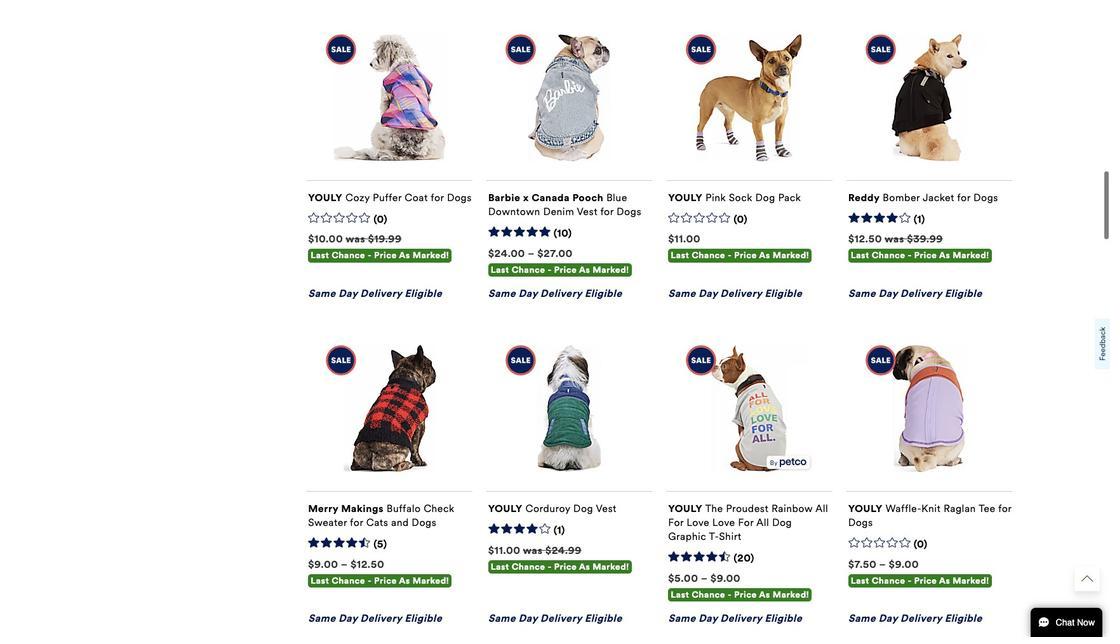Task type: describe. For each thing, give the bounding box(es) containing it.
youly for corduroy dog vest
[[488, 503, 523, 515]]

dog inside the proudest rainbow all for love love for all dog graphic t-shirt
[[772, 517, 792, 529]]

vest for denim
[[577, 206, 598, 218]]

day for corduroy dog vest
[[519, 613, 538, 625]]

last for corduroy dog vest
[[491, 562, 509, 573]]

denim
[[543, 206, 574, 218]]

eligible for corduroy dog vest
[[585, 613, 622, 625]]

as for cozy puffer coat for dogs
[[399, 250, 410, 261]]

same day delivery eligible for cozy puffer coat for dogs
[[308, 288, 442, 300]]

waffle-knit raglan tee for dogs
[[848, 503, 1012, 529]]

styled arrow button link
[[1075, 566, 1100, 592]]

delivery for cozy puffer coat for dogs
[[360, 288, 402, 300]]

youly for cozy puffer coat for dogs
[[308, 191, 343, 204]]

marked! for waffle-knit raglan tee for dogs
[[953, 576, 989, 587]]

chance for bomber jacket for dogs
[[872, 250, 905, 261]]

- inside $11.00 last chance - price as marked!
[[728, 250, 732, 261]]

$11.00 last chance - price as marked!
[[668, 233, 809, 261]]

(1) for bomber
[[914, 213, 925, 225]]

marked! for cozy puffer coat for dogs
[[413, 250, 449, 261]]

chance for waffle-knit raglan tee for dogs
[[872, 576, 905, 587]]

0 vertical spatial dog
[[755, 191, 775, 204]]

for for youly cozy puffer coat for dogs
[[431, 191, 444, 204]]

eligible for cozy puffer coat for dogs
[[405, 288, 442, 300]]

2 love from the left
[[712, 517, 735, 529]]

- for bomber jacket for dogs
[[908, 250, 912, 261]]

1 review element for corduroy
[[554, 524, 565, 538]]

same day delivery eligible for pink sock dog pack
[[668, 288, 802, 300]]

dogs right jacket on the top right of page
[[974, 191, 998, 204]]

from $9.00 up to $12.50 element
[[308, 559, 384, 571]]

marked! for blue downtown denim vest for dogs
[[593, 264, 629, 275]]

5 reviews element
[[374, 539, 387, 552]]

(1) for corduroy
[[554, 524, 565, 537]]

$27.00
[[537, 247, 573, 259]]

price for buffalo check sweater for cats and dogs
[[374, 576, 397, 587]]

– for $7.50
[[879, 559, 886, 571]]

$7.50 – $9.00 last chance - price as marked!
[[848, 559, 989, 587]]

same day delivery eligible for bomber jacket for dogs
[[848, 288, 982, 300]]

10 reviews element
[[554, 227, 572, 240]]

last for waffle-knit raglan tee for dogs
[[851, 576, 869, 587]]

$11.00 for last
[[668, 233, 700, 245]]

chance for the proudest rainbow all for love love for all dog graphic t-shirt
[[692, 590, 725, 601]]

for inside buffalo check sweater for cats and dogs
[[350, 517, 363, 529]]

sock
[[729, 191, 752, 204]]

last for blue downtown denim vest for dogs
[[491, 264, 509, 275]]

$24.00
[[488, 247, 525, 259]]

cozy
[[345, 191, 370, 204]]

eligible for waffle-knit raglan tee for dogs
[[945, 613, 982, 625]]

as for the proudest rainbow all for love love for all dog graphic t-shirt
[[759, 590, 770, 601]]

0 reviews element for puffer
[[374, 213, 388, 226]]

1 review element for bomber
[[914, 213, 925, 226]]

from $7.50 up to $9.00 element
[[848, 559, 919, 571]]

was for $10.00
[[346, 233, 365, 245]]

last for buffalo check sweater for cats and dogs
[[311, 576, 329, 587]]

proudest
[[726, 503, 769, 515]]

delivery for buffalo check sweater for cats and dogs
[[360, 613, 402, 625]]

barbie x canada pooch
[[488, 191, 603, 204]]

and
[[391, 517, 409, 529]]

puffer
[[373, 191, 402, 204]]

delivery for bomber jacket for dogs
[[900, 288, 942, 300]]

- for the proudest rainbow all for love love for all dog graphic t-shirt
[[728, 590, 732, 601]]

$39.99
[[907, 233, 943, 245]]

merry makings
[[308, 503, 384, 515]]

youly cozy puffer coat for dogs
[[308, 191, 472, 204]]

0 reviews element for sock
[[734, 213, 748, 226]]

was for $12.50
[[885, 233, 904, 245]]

as for buffalo check sweater for cats and dogs
[[399, 576, 410, 587]]

$11.00 was $24.99 last chance - price as marked!
[[488, 545, 629, 573]]

eligible for the proudest rainbow all for love love for all dog graphic t-shirt
[[765, 613, 802, 625]]

eligible for blue downtown denim vest for dogs
[[585, 288, 622, 300]]

downtown
[[488, 206, 540, 218]]

reddy
[[848, 191, 880, 204]]

dogs for waffle-knit raglan tee for dogs
[[848, 517, 873, 529]]

same day delivery eligible for waffle-knit raglan tee for dogs
[[848, 613, 982, 625]]

chance for blue downtown denim vest for dogs
[[512, 264, 545, 275]]

– for $24.00
[[528, 247, 535, 259]]

merry
[[308, 503, 338, 515]]

dogs for youly cozy puffer coat for dogs
[[447, 191, 472, 204]]

same for bomber jacket for dogs
[[848, 288, 876, 300]]

2 horizontal spatial (0)
[[914, 539, 928, 551]]

chance for cozy puffer coat for dogs
[[332, 250, 365, 261]]

20 reviews element
[[734, 553, 754, 566]]

1 for from the left
[[668, 517, 684, 529]]

pooch
[[572, 191, 603, 204]]

marked! inside $11.00 last chance - price as marked!
[[773, 250, 809, 261]]

day for blue downtown denim vest for dogs
[[519, 288, 538, 300]]

makings
[[341, 503, 384, 515]]

as inside $11.00 last chance - price as marked!
[[759, 250, 770, 261]]

eligible for bomber jacket for dogs
[[945, 288, 982, 300]]

t-
[[709, 531, 719, 543]]

cats
[[366, 517, 388, 529]]

$11.00 for was
[[488, 545, 520, 557]]

price inside $11.00 last chance - price as marked!
[[734, 250, 757, 261]]

(10)
[[554, 227, 572, 239]]

same for the proudest rainbow all for love love for all dog graphic t-shirt
[[668, 613, 696, 625]]

x
[[523, 191, 529, 204]]

for right jacket on the top right of page
[[957, 191, 971, 204]]

graphic
[[668, 531, 706, 543]]



Task type: locate. For each thing, give the bounding box(es) containing it.
last inside '$10.00 was $19.99 last chance - price as marked!'
[[311, 250, 329, 261]]

$11.00 inside $11.00 last chance - price as marked!
[[668, 233, 700, 245]]

vest right corduroy
[[596, 503, 617, 515]]

1 horizontal spatial 1 review element
[[914, 213, 925, 226]]

(5)
[[374, 539, 387, 551]]

1 vertical spatial $12.50
[[350, 559, 384, 571]]

0 vertical spatial all
[[815, 503, 828, 515]]

1 vertical spatial all
[[756, 517, 769, 529]]

$5.00 – $9.00 last chance - price as marked!
[[668, 573, 809, 601]]

0 horizontal spatial for
[[668, 517, 684, 529]]

same day delivery eligible for the proudest rainbow all for love love for all dog graphic t-shirt
[[668, 613, 802, 625]]

$11.00
[[668, 233, 700, 245], [488, 545, 520, 557]]

for right tee
[[998, 503, 1012, 515]]

price for the proudest rainbow all for love love for all dog graphic t-shirt
[[734, 590, 757, 601]]

as inside $7.50 – $9.00 last chance - price as marked!
[[939, 576, 950, 587]]

for
[[668, 517, 684, 529], [738, 517, 754, 529]]

same day delivery eligible down $11.00 last chance - price as marked!
[[668, 288, 802, 300]]

– inside $5.00 – $9.00 last chance - price as marked!
[[701, 573, 708, 585]]

for right coat
[[431, 191, 444, 204]]

- down the $24.99
[[548, 562, 552, 573]]

$11.00 inside $11.00 was $24.99 last chance - price as marked!
[[488, 545, 520, 557]]

day for bomber jacket for dogs
[[879, 288, 898, 300]]

as inside $5.00 – $9.00 last chance - price as marked!
[[759, 590, 770, 601]]

$12.50 inside $9.00 – $12.50 last chance - price as marked!
[[350, 559, 384, 571]]

marked! inside $5.00 – $9.00 last chance - price as marked!
[[773, 590, 809, 601]]

same day delivery eligible down $12.50 was $39.99 last chance - price as marked!
[[848, 288, 982, 300]]

chance for corduroy dog vest
[[512, 562, 545, 573]]

all right rainbow
[[815, 503, 828, 515]]

dogs down blue
[[617, 206, 641, 218]]

same day delivery eligible down '$10.00 was $19.99 last chance - price as marked!'
[[308, 288, 442, 300]]

- inside $12.50 was $39.99 last chance - price as marked!
[[908, 250, 912, 261]]

price
[[374, 250, 397, 261], [734, 250, 757, 261], [914, 250, 937, 261], [554, 264, 577, 275], [554, 562, 577, 573], [374, 576, 397, 587], [914, 576, 937, 587], [734, 590, 757, 601]]

chance inside $5.00 – $9.00 last chance - price as marked!
[[692, 590, 725, 601]]

delivery down $12.50 was $39.99 last chance - price as marked!
[[900, 288, 942, 300]]

as inside $11.00 was $24.99 last chance - price as marked!
[[579, 562, 590, 573]]

was
[[346, 233, 365, 245], [885, 233, 904, 245], [523, 545, 543, 557]]

0 reviews element up $19.99
[[374, 213, 388, 226]]

$12.50 down the reddy
[[848, 233, 882, 245]]

chance down the 'from $24.00 up to $27.00' element on the top of page
[[512, 264, 545, 275]]

– inside $9.00 – $12.50 last chance - price as marked!
[[341, 559, 348, 571]]

for inside waffle-knit raglan tee for dogs
[[998, 503, 1012, 515]]

– left $27.00
[[528, 247, 535, 259]]

chance inside $9.00 – $12.50 last chance - price as marked!
[[332, 576, 365, 587]]

last inside $7.50 – $9.00 last chance - price as marked!
[[851, 576, 869, 587]]

0 horizontal spatial was
[[346, 233, 365, 245]]

- for corduroy dog vest
[[548, 562, 552, 573]]

dogs for blue downtown denim vest for dogs
[[617, 206, 641, 218]]

delivery down '$10.00 was $19.99 last chance - price as marked!'
[[360, 288, 402, 300]]

blue downtown denim vest for dogs
[[488, 191, 641, 218]]

0 horizontal spatial 1 review element
[[554, 524, 565, 538]]

love up the "shirt"
[[712, 517, 735, 529]]

delivery down $11.00 last chance - price as marked!
[[720, 288, 762, 300]]

marked! for corduroy dog vest
[[593, 562, 629, 573]]

(0) up $7.50 – $9.00 last chance - price as marked!
[[914, 539, 928, 551]]

same day delivery eligible for blue downtown denim vest for dogs
[[488, 288, 622, 300]]

price inside $7.50 – $9.00 last chance - price as marked!
[[914, 576, 937, 587]]

$24.99
[[545, 545, 582, 557]]

1 review element up $39.99
[[914, 213, 925, 226]]

0 reviews element
[[374, 213, 388, 226], [734, 213, 748, 226], [914, 539, 928, 552]]

price down $39.99
[[914, 250, 937, 261]]

dogs inside blue downtown denim vest for dogs
[[617, 206, 641, 218]]

delivery down $11.00 was $24.99 last chance - price as marked!
[[540, 613, 582, 625]]

chance down from $9.00 up to $12.50 element
[[332, 576, 365, 587]]

was for $11.00
[[523, 545, 543, 557]]

0 reviews element up $7.50 – $9.00 last chance - price as marked!
[[914, 539, 928, 552]]

2 horizontal spatial $9.00
[[889, 559, 919, 571]]

marked! inside '$10.00 was $19.99 last chance - price as marked!'
[[413, 250, 449, 261]]

$9.00 right "$7.50" at the right bottom
[[889, 559, 919, 571]]

same for corduroy dog vest
[[488, 613, 516, 625]]

chance inside $7.50 – $9.00 last chance - price as marked!
[[872, 576, 905, 587]]

marked!
[[413, 250, 449, 261], [773, 250, 809, 261], [953, 250, 989, 261], [593, 264, 629, 275], [593, 562, 629, 573], [413, 576, 449, 587], [953, 576, 989, 587], [773, 590, 809, 601]]

- for waffle-knit raglan tee for dogs
[[908, 576, 912, 587]]

pink
[[706, 191, 726, 204]]

$9.00 inside $5.00 – $9.00 last chance - price as marked!
[[710, 573, 741, 585]]

chance down corduroy
[[512, 562, 545, 573]]

coat
[[405, 191, 428, 204]]

same day delivery eligible
[[308, 288, 442, 300], [488, 288, 622, 300], [668, 288, 802, 300], [848, 288, 982, 300], [308, 613, 442, 625], [488, 613, 622, 625], [668, 613, 802, 625], [848, 613, 982, 625]]

0 vertical spatial 1 review element
[[914, 213, 925, 226]]

1 vertical spatial (1)
[[554, 524, 565, 537]]

$24.00 – $27.00 last chance - price as marked!
[[488, 247, 629, 275]]

dog
[[755, 191, 775, 204], [573, 503, 593, 515], [772, 517, 792, 529]]

dog left pack
[[755, 191, 775, 204]]

1 horizontal spatial $12.50
[[848, 233, 882, 245]]

as for waffle-knit raglan tee for dogs
[[939, 576, 950, 587]]

youly
[[308, 191, 343, 204], [668, 191, 703, 204], [488, 503, 523, 515], [668, 503, 703, 515], [848, 503, 883, 515]]

price for bomber jacket for dogs
[[914, 250, 937, 261]]

0 horizontal spatial $12.50
[[350, 559, 384, 571]]

for down proudest
[[738, 517, 754, 529]]

check
[[424, 503, 455, 515]]

1 horizontal spatial 0 reviews element
[[734, 213, 748, 226]]

same for blue downtown denim vest for dogs
[[488, 288, 516, 300]]

0 horizontal spatial all
[[756, 517, 769, 529]]

price down sock
[[734, 250, 757, 261]]

- inside $9.00 – $12.50 last chance - price as marked!
[[368, 576, 372, 587]]

dog down rainbow
[[772, 517, 792, 529]]

- inside $7.50 – $9.00 last chance - price as marked!
[[908, 576, 912, 587]]

love up graphic
[[687, 517, 710, 529]]

for up graphic
[[668, 517, 684, 529]]

- for buffalo check sweater for cats and dogs
[[368, 576, 372, 587]]

1 vertical spatial dog
[[573, 503, 593, 515]]

bomber
[[883, 191, 920, 204]]

as inside $9.00 – $12.50 last chance - price as marked!
[[399, 576, 410, 587]]

dogs up "$7.50" at the right bottom
[[848, 517, 873, 529]]

price for waffle-knit raglan tee for dogs
[[914, 576, 937, 587]]

delivery
[[360, 288, 402, 300], [540, 288, 582, 300], [720, 288, 762, 300], [900, 288, 942, 300], [360, 613, 402, 625], [540, 613, 582, 625], [720, 613, 762, 625], [900, 613, 942, 625]]

$7.50
[[848, 559, 877, 571]]

delivery down $9.00 – $12.50 last chance - price as marked!
[[360, 613, 402, 625]]

(0) up $19.99
[[374, 213, 388, 225]]

price for blue downtown denim vest for dogs
[[554, 264, 577, 275]]

(1)
[[914, 213, 925, 225], [554, 524, 565, 537]]

0 horizontal spatial (0)
[[374, 213, 388, 225]]

delivery for waffle-knit raglan tee for dogs
[[900, 613, 942, 625]]

the
[[705, 503, 723, 515]]

as inside the $24.00 – $27.00 last chance - price as marked!
[[579, 264, 590, 275]]

0 horizontal spatial (1)
[[554, 524, 565, 537]]

rainbow
[[772, 503, 813, 515]]

same day delivery eligible down $5.00 – $9.00 last chance - price as marked! on the right of page
[[668, 613, 802, 625]]

youly left cozy on the top of the page
[[308, 191, 343, 204]]

youly corduroy dog vest
[[488, 503, 617, 515]]

buffalo
[[387, 503, 421, 515]]

0 horizontal spatial 0 reviews element
[[374, 213, 388, 226]]

price down 5 reviews element
[[374, 576, 397, 587]]

0 reviews element down sock
[[734, 213, 748, 226]]

same day delivery eligible down $9.00 – $12.50 last chance - price as marked!
[[308, 613, 442, 625]]

as
[[399, 250, 410, 261], [759, 250, 770, 261], [939, 250, 950, 261], [579, 264, 590, 275], [579, 562, 590, 573], [399, 576, 410, 587], [939, 576, 950, 587], [759, 590, 770, 601]]

(0)
[[374, 213, 388, 225], [734, 213, 748, 225], [914, 539, 928, 551]]

price down the $24.99
[[554, 562, 577, 573]]

marked! for bomber jacket for dogs
[[953, 250, 989, 261]]

delivery for blue downtown denim vest for dogs
[[540, 288, 582, 300]]

was inside $11.00 was $24.99 last chance - price as marked!
[[523, 545, 543, 557]]

scroll to top image
[[1081, 573, 1093, 585]]

– down sweater
[[341, 559, 348, 571]]

dogs
[[447, 191, 472, 204], [974, 191, 998, 204], [617, 206, 641, 218], [412, 517, 436, 529], [848, 517, 873, 529]]

for for waffle-knit raglan tee for dogs
[[998, 503, 1012, 515]]

1 horizontal spatial $11.00
[[668, 233, 700, 245]]

day for buffalo check sweater for cats and dogs
[[338, 613, 358, 625]]

2 for from the left
[[738, 517, 754, 529]]

1 review element up the $24.99
[[554, 524, 565, 538]]

last inside $12.50 was $39.99 last chance - price as marked!
[[851, 250, 869, 261]]

last inside $9.00 – $12.50 last chance - price as marked!
[[311, 576, 329, 587]]

- down "from $5.00 up to $9.00" element
[[728, 590, 732, 601]]

last for cozy puffer coat for dogs
[[311, 250, 329, 261]]

vest for dog
[[596, 503, 617, 515]]

marked! inside $11.00 was $24.99 last chance - price as marked!
[[593, 562, 629, 573]]

(0) for sock
[[734, 213, 748, 225]]

– right "$7.50" at the right bottom
[[879, 559, 886, 571]]

same
[[308, 288, 336, 300], [488, 288, 516, 300], [668, 288, 696, 300], [848, 288, 876, 300], [308, 613, 336, 625], [488, 613, 516, 625], [668, 613, 696, 625], [848, 613, 876, 625]]

- inside '$10.00 was $19.99 last chance - price as marked!'
[[368, 250, 372, 261]]

pack
[[778, 191, 801, 204]]

chance down $10.00
[[332, 250, 365, 261]]

0 horizontal spatial love
[[687, 517, 710, 529]]

dogs inside waffle-knit raglan tee for dogs
[[848, 517, 873, 529]]

price inside $12.50 was $39.99 last chance - price as marked!
[[914, 250, 937, 261]]

eligible for pink sock dog pack
[[765, 288, 802, 300]]

from $5.00 up to $9.00 element
[[668, 573, 741, 585]]

– right $5.00
[[701, 573, 708, 585]]

- inside $11.00 was $24.99 last chance - price as marked!
[[548, 562, 552, 573]]

- inside the $24.00 – $27.00 last chance - price as marked!
[[548, 264, 552, 275]]

0 horizontal spatial $11.00
[[488, 545, 520, 557]]

marked! inside the $24.00 – $27.00 last chance - price as marked!
[[593, 264, 629, 275]]

price for cozy puffer coat for dogs
[[374, 250, 397, 261]]

– inside the $24.00 – $27.00 last chance - price as marked!
[[528, 247, 535, 259]]

vest down pooch on the right top of the page
[[577, 206, 598, 218]]

youly up graphic
[[668, 503, 703, 515]]

dogs down check
[[412, 517, 436, 529]]

- down $19.99
[[368, 250, 372, 261]]

shirt
[[719, 531, 742, 543]]

sweater
[[308, 517, 347, 529]]

tee
[[979, 503, 996, 515]]

(0) for puffer
[[374, 213, 388, 225]]

1 review element
[[914, 213, 925, 226], [554, 524, 565, 538]]

1 vertical spatial $11.00
[[488, 545, 520, 557]]

chance inside $11.00 last chance - price as marked!
[[692, 250, 725, 261]]

- inside $5.00 – $9.00 last chance - price as marked!
[[728, 590, 732, 601]]

same for buffalo check sweater for cats and dogs
[[308, 613, 336, 625]]

day for pink sock dog pack
[[699, 288, 718, 300]]

eligible for buffalo check sweater for cats and dogs
[[405, 613, 442, 625]]

price down $19.99
[[374, 250, 397, 261]]

day for waffle-knit raglan tee for dogs
[[879, 613, 898, 625]]

$9.00 down 20 reviews element at the right of page
[[710, 573, 741, 585]]

chance inside '$10.00 was $19.99 last chance - price as marked!'
[[332, 250, 365, 261]]

chance down bomber
[[872, 250, 905, 261]]

all down proudest
[[756, 517, 769, 529]]

chance
[[332, 250, 365, 261], [692, 250, 725, 261], [872, 250, 905, 261], [512, 264, 545, 275], [512, 562, 545, 573], [332, 576, 365, 587], [872, 576, 905, 587], [692, 590, 725, 601]]

price inside $11.00 was $24.99 last chance - price as marked!
[[554, 562, 577, 573]]

price for corduroy dog vest
[[554, 562, 577, 573]]

last for the proudest rainbow all for love love for all dog graphic t-shirt
[[671, 590, 689, 601]]

0 vertical spatial $12.50
[[848, 233, 882, 245]]

day
[[338, 288, 358, 300], [519, 288, 538, 300], [699, 288, 718, 300], [879, 288, 898, 300], [338, 613, 358, 625], [519, 613, 538, 625], [699, 613, 718, 625], [879, 613, 898, 625]]

-
[[368, 250, 372, 261], [728, 250, 732, 261], [908, 250, 912, 261], [548, 264, 552, 275], [548, 562, 552, 573], [368, 576, 372, 587], [908, 576, 912, 587], [728, 590, 732, 601]]

0 vertical spatial vest
[[577, 206, 598, 218]]

2 horizontal spatial was
[[885, 233, 904, 245]]

as for corduroy dog vest
[[579, 562, 590, 573]]

was left $39.99
[[885, 233, 904, 245]]

$12.50 was $39.99 last chance - price as marked!
[[848, 233, 989, 261]]

chance for buffalo check sweater for cats and dogs
[[332, 576, 365, 587]]

vest
[[577, 206, 598, 218], [596, 503, 617, 515]]

$9.00 down sweater
[[308, 559, 338, 571]]

youly left pink
[[668, 191, 703, 204]]

corduroy
[[525, 503, 570, 515]]

last inside $5.00 – $9.00 last chance - price as marked!
[[671, 590, 689, 601]]

price inside the $24.00 – $27.00 last chance - price as marked!
[[554, 264, 577, 275]]

chance down "from $5.00 up to $9.00" element
[[692, 590, 725, 601]]

day for cozy puffer coat for dogs
[[338, 288, 358, 300]]

for for blue downtown denim vest for dogs
[[600, 206, 614, 218]]

canada
[[532, 191, 570, 204]]

delivery down the $24.00 – $27.00 last chance - price as marked!
[[540, 288, 582, 300]]

price inside '$10.00 was $19.99 last chance - price as marked!'
[[374, 250, 397, 261]]

$9.00 inside $7.50 – $9.00 last chance - price as marked!
[[889, 559, 919, 571]]

as inside $12.50 was $39.99 last chance - price as marked!
[[939, 250, 950, 261]]

- for blue downtown denim vest for dogs
[[548, 264, 552, 275]]

marked! inside $7.50 – $9.00 last chance - price as marked!
[[953, 576, 989, 587]]

reddy bomber jacket for dogs
[[848, 191, 998, 204]]

– inside $7.50 – $9.00 last chance - price as marked!
[[879, 559, 886, 571]]

(0) down sock
[[734, 213, 748, 225]]

for down makings
[[350, 517, 363, 529]]

vest inside blue downtown denim vest for dogs
[[577, 206, 598, 218]]

$5.00
[[668, 573, 698, 585]]

all
[[815, 503, 828, 515], [756, 517, 769, 529]]

price inside $5.00 – $9.00 last chance - price as marked!
[[734, 590, 757, 601]]

- down from $9.00 up to $12.50 element
[[368, 576, 372, 587]]

1 vertical spatial 1 review element
[[554, 524, 565, 538]]

dog right corduroy
[[573, 503, 593, 515]]

$19.99
[[368, 233, 402, 245]]

last inside the $24.00 – $27.00 last chance - price as marked!
[[491, 264, 509, 275]]

was inside '$10.00 was $19.99 last chance - price as marked!'
[[346, 233, 365, 245]]

for
[[431, 191, 444, 204], [957, 191, 971, 204], [600, 206, 614, 218], [998, 503, 1012, 515], [350, 517, 363, 529]]

1 horizontal spatial (0)
[[734, 213, 748, 225]]

chance inside $11.00 was $24.99 last chance - price as marked!
[[512, 562, 545, 573]]

marked! inside $12.50 was $39.99 last chance - price as marked!
[[953, 250, 989, 261]]

$10.00
[[308, 233, 343, 245]]

last inside $11.00 last chance - price as marked!
[[671, 250, 689, 261]]

last for bomber jacket for dogs
[[851, 250, 869, 261]]

price inside $9.00 – $12.50 last chance - price as marked!
[[374, 576, 397, 587]]

delivery for the proudest rainbow all for love love for all dog graphic t-shirt
[[720, 613, 762, 625]]

from $24.00 up to $27.00 element
[[488, 247, 573, 259]]

1 horizontal spatial (1)
[[914, 213, 925, 225]]

last inside $11.00 was $24.99 last chance - price as marked!
[[491, 562, 509, 573]]

delivery for corduroy dog vest
[[540, 613, 582, 625]]

delivery for pink sock dog pack
[[720, 288, 762, 300]]

youly pink sock dog pack
[[668, 191, 801, 204]]

the proudest rainbow all for love love for all dog graphic t-shirt
[[668, 503, 828, 543]]

as for blue downtown denim vest for dogs
[[579, 264, 590, 275]]

as inside '$10.00 was $19.99 last chance - price as marked!'
[[399, 250, 410, 261]]

chance inside the $24.00 – $27.00 last chance - price as marked!
[[512, 264, 545, 275]]

$12.50 down 5 reviews element
[[350, 559, 384, 571]]

2 vertical spatial dog
[[772, 517, 792, 529]]

was inside $12.50 was $39.99 last chance - price as marked!
[[885, 233, 904, 245]]

- down youly pink sock dog pack on the right top
[[728, 250, 732, 261]]

$9.00 – $12.50 last chance - price as marked!
[[308, 559, 449, 587]]

same day delivery eligible down $7.50 – $9.00 last chance - price as marked!
[[848, 613, 982, 625]]

- down $27.00
[[548, 264, 552, 275]]

$9.00 for the proudest rainbow all for love love for all dog graphic t-shirt
[[710, 573, 741, 585]]

marked! for the proudest rainbow all for love love for all dog graphic t-shirt
[[773, 590, 809, 601]]

0 vertical spatial $11.00
[[668, 233, 700, 245]]

raglan
[[944, 503, 976, 515]]

marked! for buffalo check sweater for cats and dogs
[[413, 576, 449, 587]]

$9.00 inside $9.00 – $12.50 last chance - price as marked!
[[308, 559, 338, 571]]

same day delivery eligible down the $24.00 – $27.00 last chance - price as marked!
[[488, 288, 622, 300]]

youly left waffle-
[[848, 503, 883, 515]]

price down 20 reviews element at the right of page
[[734, 590, 757, 601]]

delivery down $7.50 – $9.00 last chance - price as marked!
[[900, 613, 942, 625]]

buffalo check sweater for cats and dogs
[[308, 503, 455, 529]]

chance inside $12.50 was $39.99 last chance - price as marked!
[[872, 250, 905, 261]]

was left the $24.99
[[523, 545, 543, 557]]

$9.00 for waffle-knit raglan tee for dogs
[[889, 559, 919, 571]]

$10.00 was $19.99 last chance - price as marked!
[[308, 233, 449, 261]]

youly left corduroy
[[488, 503, 523, 515]]

2 horizontal spatial 0 reviews element
[[914, 539, 928, 552]]

for inside blue downtown denim vest for dogs
[[600, 206, 614, 218]]

- for cozy puffer coat for dogs
[[368, 250, 372, 261]]

same for waffle-knit raglan tee for dogs
[[848, 613, 876, 625]]

1 horizontal spatial all
[[815, 503, 828, 515]]

last
[[311, 250, 329, 261], [671, 250, 689, 261], [851, 250, 869, 261], [491, 264, 509, 275], [491, 562, 509, 573], [311, 576, 329, 587], [851, 576, 869, 587], [671, 590, 689, 601]]

- down from $7.50 up to $9.00 element
[[908, 576, 912, 587]]

0 horizontal spatial $9.00
[[308, 559, 338, 571]]

– for $5.00
[[701, 573, 708, 585]]

dogs right coat
[[447, 191, 472, 204]]

was left $19.99
[[346, 233, 365, 245]]

– for $9.00
[[341, 559, 348, 571]]

youly for pink sock dog pack
[[668, 191, 703, 204]]

day for the proudest rainbow all for love love for all dog graphic t-shirt
[[699, 613, 718, 625]]

- down $39.99
[[908, 250, 912, 261]]

1 vertical spatial vest
[[596, 503, 617, 515]]

as for bomber jacket for dogs
[[939, 250, 950, 261]]

$12.50
[[848, 233, 882, 245], [350, 559, 384, 571]]

–
[[528, 247, 535, 259], [341, 559, 348, 571], [879, 559, 886, 571], [701, 573, 708, 585]]

1 horizontal spatial was
[[523, 545, 543, 557]]

love
[[687, 517, 710, 529], [712, 517, 735, 529]]

$9.00
[[308, 559, 338, 571], [889, 559, 919, 571], [710, 573, 741, 585]]

same day delivery eligible for corduroy dog vest
[[488, 613, 622, 625]]

1 love from the left
[[687, 517, 710, 529]]

barbie
[[488, 191, 520, 204]]

jacket
[[923, 191, 954, 204]]

(1) up the $24.99
[[554, 524, 565, 537]]

same day delivery eligible for buffalo check sweater for cats and dogs
[[308, 613, 442, 625]]

waffle-
[[886, 503, 921, 515]]

blue
[[606, 191, 627, 204]]

chance down from $7.50 up to $9.00 element
[[872, 576, 905, 587]]

(20)
[[734, 553, 754, 565]]

dogs inside buffalo check sweater for cats and dogs
[[412, 517, 436, 529]]

same for cozy puffer coat for dogs
[[308, 288, 336, 300]]

price down $27.00
[[554, 264, 577, 275]]

0 vertical spatial (1)
[[914, 213, 925, 225]]

marked! inside $9.00 – $12.50 last chance - price as marked!
[[413, 576, 449, 587]]

chance down pink
[[692, 250, 725, 261]]

1 horizontal spatial $9.00
[[710, 573, 741, 585]]

same day delivery eligible down $11.00 was $24.99 last chance - price as marked!
[[488, 613, 622, 625]]

1 horizontal spatial love
[[712, 517, 735, 529]]

eligible
[[405, 288, 442, 300], [585, 288, 622, 300], [765, 288, 802, 300], [945, 288, 982, 300], [405, 613, 442, 625], [585, 613, 622, 625], [765, 613, 802, 625], [945, 613, 982, 625]]

for down blue
[[600, 206, 614, 218]]

(1) up $39.99
[[914, 213, 925, 225]]

same for pink sock dog pack
[[668, 288, 696, 300]]

delivery down $5.00 – $9.00 last chance - price as marked! on the right of page
[[720, 613, 762, 625]]

1 horizontal spatial for
[[738, 517, 754, 529]]

knit
[[921, 503, 941, 515]]

$12.50 inside $12.50 was $39.99 last chance - price as marked!
[[848, 233, 882, 245]]

price down from $7.50 up to $9.00 element
[[914, 576, 937, 587]]



Task type: vqa. For each thing, say whether or not it's contained in the screenshot.
Delivery for Bomber Jacket for Dogs
yes



